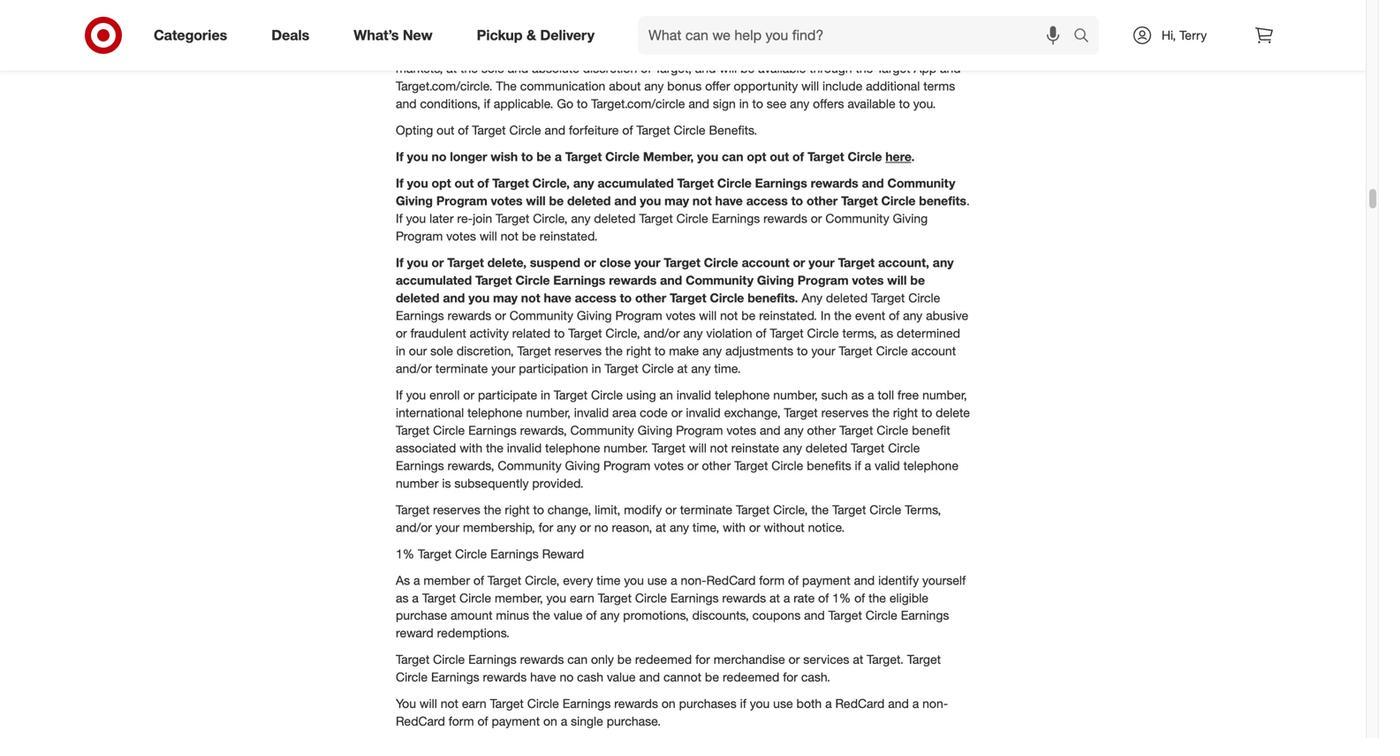 Task type: locate. For each thing, give the bounding box(es) containing it.
1 horizontal spatial benefits
[[919, 193, 967, 208]]

valid
[[875, 458, 900, 473]]

sole down "fraudulent"
[[430, 343, 453, 359]]

community up violation
[[686, 272, 754, 288]]

0 horizontal spatial form
[[449, 714, 474, 730]]

0 horizontal spatial access
[[575, 290, 616, 306]]

any inside 'as a member of target circle, every time you use a non-redcard form of payment and identify yourself as a target circle member, you earn target circle earnings rewards at a rate of 1% of the eligible purchase amount minus the value of any promotions, discounts, coupons and target circle earnings reward redemptions.'
[[600, 608, 620, 624]]

1 horizontal spatial redeemed
[[723, 670, 780, 685]]

value
[[554, 608, 583, 624], [607, 670, 636, 685]]

out down conditions,
[[437, 122, 455, 138]]

available down additional
[[848, 96, 896, 111]]

value down "every"
[[554, 608, 583, 624]]

opt down benefits.
[[747, 149, 766, 164]]

offer left &
[[493, 43, 518, 58]]

opt
[[747, 149, 766, 164], [432, 175, 451, 191]]

1 horizontal spatial right
[[626, 343, 651, 359]]

may inside if you or target delete, suspend or close your target circle account or your target account, any accumulated target circle earnings rewards and community giving program votes will be deleted and you may not have access to other target circle benefits.
[[493, 290, 518, 306]]

0 vertical spatial benefits
[[919, 193, 967, 208]]

circle, up without
[[773, 502, 808, 518]]

program inside if you or target delete, suspend or close your target circle account or your target account, any accumulated target circle earnings rewards and community giving program votes will be deleted and you may not have access to other target circle benefits.
[[798, 272, 849, 288]]

use
[[647, 573, 667, 588], [773, 696, 793, 712]]

0 horizontal spatial 1%
[[396, 546, 414, 562]]

1 vertical spatial use
[[773, 696, 793, 712]]

and left identify
[[854, 573, 875, 588]]

and/or inside target reserves the right to change, limit, modify or terminate target circle, the target circle terms, and/or your membership, for any or no reason, at any time, with or without notice.
[[396, 520, 432, 535]]

1 vertical spatial access
[[575, 290, 616, 306]]

0 horizontal spatial if
[[484, 96, 490, 111]]

circle, up member,
[[525, 573, 560, 588]]

at inside any deleted target circle earnings rewards or community giving program votes will not be reinstated. in the event of any abusive or fraudulent activity related to target circle, and/or any violation of target circle terms, as determined in our sole discretion, target reserves the right to make any adjustments to your target circle account and/or terminate your participation in target circle at any time.
[[677, 361, 688, 376]]

not right 'you'
[[441, 696, 458, 712]]

if inside if you enroll or participate in target circle using an invalid telephone number, such as a toll free number, international telephone number, invalid area code or invalid exchange, target reserves the right to delete target circle earnings rewards, community giving program votes and any other target circle benefit associated with the invalid telephone number. target will not reinstate any deleted target circle earnings rewards, community giving program votes or other target circle benefits if a valid telephone number is subsequently provided.
[[396, 387, 403, 403]]

1 horizontal spatial some
[[888, 43, 919, 58]]

circle, inside target reserves the right to change, limit, modify or terminate target circle, the target circle terms, and/or your membership, for any or no reason, at any time, with or without notice.
[[773, 502, 808, 518]]

giving inside ". if you later re-join target circle, any deleted target circle earnings rewards or community giving program votes will not be reinstated."
[[893, 211, 928, 226]]

any down opting out of target circle and forfeiture of target circle benefits.
[[573, 175, 594, 191]]

telephone
[[715, 387, 770, 403], [467, 405, 523, 420], [545, 440, 600, 456], [904, 458, 959, 473]]

reserves down such
[[821, 405, 869, 420]]

no
[[432, 149, 447, 164], [594, 520, 608, 535], [560, 670, 574, 685]]

and down target.
[[888, 696, 909, 712]]

at up coupons
[[770, 590, 780, 606]]

1 horizontal spatial may
[[598, 43, 622, 58]]

be up delete,
[[522, 228, 536, 244]]

available
[[643, 43, 691, 58], [758, 60, 806, 76], [848, 96, 896, 111]]

0 horizontal spatial opt
[[432, 175, 451, 191]]

0 vertical spatial can
[[722, 149, 744, 164]]

and inside target circle earnings rewards can only be redeemed for merchandise or services at target. target circle earnings rewards have no cash value and cannot be redeemed for cash.
[[639, 670, 660, 685]]

reinstated. up suspend
[[540, 228, 598, 244]]

invalid
[[677, 387, 711, 403], [574, 405, 609, 420], [686, 405, 721, 420], [507, 440, 542, 456]]

deals
[[271, 27, 309, 44]]

any right reinstate
[[783, 440, 802, 456]]

0 horizontal spatial some
[[712, 43, 743, 58]]

some up app
[[888, 43, 919, 58]]

0 vertical spatial payment
[[802, 573, 851, 588]]

giving down the close
[[577, 308, 612, 323]]

the right the in
[[834, 308, 852, 323]]

both
[[797, 696, 822, 712]]

1 horizontal spatial rewards,
[[520, 423, 567, 438]]

votes inside ". if you later re-join target circle, any deleted target circle earnings rewards or community giving program votes will not be reinstated."
[[446, 228, 476, 244]]

1 horizontal spatial bonus
[[667, 78, 702, 94]]

if for if you opt out of target circle, any accumulated target circle earnings rewards and community giving program votes will be deleted and you may not have access to other target circle benefits
[[396, 175, 404, 191]]

2 if from the top
[[396, 175, 404, 191]]

make
[[669, 343, 699, 359]]

target circle earnings rewards can only be redeemed for merchandise or services at target. target circle earnings rewards have no cash value and cannot be redeemed for cash.
[[396, 652, 941, 685]]

eligible
[[890, 590, 929, 606]]

0 vertical spatial earn
[[570, 590, 594, 606]]

be inside any deleted target circle earnings rewards or community giving program votes will not be reinstated. in the event of any abusive or fraudulent activity related to target circle, and/or any violation of target circle terms, as determined in our sole discretion, target reserves the right to make any adjustments to your target circle account and/or terminate your participation in target circle at any time.
[[741, 308, 756, 323]]

1% right rate
[[832, 590, 851, 606]]

1 vertical spatial account
[[911, 343, 956, 359]]

0 vertical spatial out
[[437, 122, 455, 138]]

if
[[484, 96, 490, 111], [855, 458, 861, 473], [740, 696, 746, 712]]

not up violation
[[720, 308, 738, 323]]

0 vertical spatial redeemed
[[635, 652, 692, 668]]

have inside if you opt out of target circle, any accumulated target circle earnings rewards and community giving program votes will be deleted and you may not have access to other target circle benefits
[[715, 193, 743, 208]]

for inside target reserves the right to change, limit, modify or terminate target circle, the target circle terms, and/or your membership, for any or no reason, at any time, with or without notice.
[[539, 520, 553, 535]]

at left target.
[[853, 652, 863, 668]]

abusive
[[926, 308, 969, 323]]

circle inside target reserves the right to change, limit, modify or terminate target circle, the target circle terms, and/or your membership, for any or no reason, at any time, with or without notice.
[[870, 502, 901, 518]]

0 horizontal spatial right
[[505, 502, 530, 518]]

4 if from the top
[[396, 255, 404, 270]]

other
[[807, 193, 838, 208], [635, 290, 666, 306], [807, 423, 836, 438], [702, 458, 731, 473]]

votes up event
[[852, 272, 884, 288]]

member
[[424, 573, 470, 588]]

time.
[[714, 361, 741, 376]]

target inside you will not earn target circle earnings rewards on purchases if you use both a redcard and a non- redcard form of payment on a single purchase.
[[490, 696, 524, 712]]

area
[[612, 405, 636, 420]]

votes up join
[[491, 193, 523, 208]]

no down 'limit,'
[[594, 520, 608, 535]]

right inside any deleted target circle earnings rewards or community giving program votes will not be reinstated. in the event of any abusive or fraudulent activity related to target circle, and/or any violation of target circle terms, as determined in our sole discretion, target reserves the right to make any adjustments to your target circle account and/or terminate your participation in target circle at any time.
[[626, 343, 651, 359]]

amount
[[451, 608, 493, 624]]

value inside 'as a member of target circle, every time you use a non-redcard form of payment and identify yourself as a target circle member, you earn target circle earnings rewards at a rate of 1% of the eligible purchase amount minus the value of any promotions, discounts, coupons and target circle earnings reward redemptions.'
[[554, 608, 583, 624]]

1 vertical spatial form
[[449, 714, 474, 730]]

minus
[[496, 608, 529, 624]]

1 horizontal spatial offer
[[705, 78, 730, 94]]

can
[[722, 149, 744, 164], [567, 652, 588, 668]]

1 horizontal spatial on
[[662, 696, 676, 712]]

will right 'you'
[[420, 696, 437, 712]]

of inside additional bonus offer opportunities may be available for some target circle members in some or all markets, at the sole and absolute discretion of target, and will be available through the target app and target.com/circle. the communication about any bonus offer opportunity will include additional terms and conditions, if applicable. go to target.com/circle and sign in to see any offers available to you.
[[641, 60, 651, 76]]

1% inside 'as a member of target circle, every time you use a non-redcard form of payment and identify yourself as a target circle member, you earn target circle earnings rewards at a rate of 1% of the eligible purchase amount minus the value of any promotions, discounts, coupons and target circle earnings reward redemptions.'
[[832, 590, 851, 606]]

community
[[887, 175, 955, 191], [826, 211, 889, 226], [686, 272, 754, 288], [510, 308, 573, 323], [570, 423, 634, 438], [498, 458, 562, 473]]

reserves inside target reserves the right to change, limit, modify or terminate target circle, the target circle terms, and/or your membership, for any or no reason, at any time, with or without notice.
[[433, 502, 480, 518]]

0 vertical spatial account
[[742, 255, 790, 270]]

0 vertical spatial on
[[662, 696, 676, 712]]

to
[[577, 96, 588, 111], [752, 96, 763, 111], [899, 96, 910, 111], [521, 149, 533, 164], [791, 193, 803, 208], [620, 290, 632, 306], [554, 325, 565, 341], [655, 343, 666, 359], [797, 343, 808, 359], [921, 405, 932, 420], [533, 502, 544, 518]]

as
[[880, 325, 893, 341], [851, 387, 864, 403], [396, 590, 409, 606]]

communication
[[520, 78, 605, 94]]

will left reinstate
[[689, 440, 707, 456]]

1 horizontal spatial if
[[740, 696, 746, 712]]

your down the in
[[811, 343, 835, 359]]

as inside 'as a member of target circle, every time you use a non-redcard form of payment and identify yourself as a target circle member, you earn target circle earnings rewards at a rate of 1% of the eligible purchase amount minus the value of any promotions, discounts, coupons and target circle earnings reward redemptions.'
[[396, 590, 409, 606]]

no left cash in the left bottom of the page
[[560, 670, 574, 685]]

0 vertical spatial accumulated
[[598, 175, 674, 191]]

2 horizontal spatial no
[[594, 520, 608, 535]]

related
[[512, 325, 551, 341]]

1 vertical spatial right
[[893, 405, 918, 420]]

single
[[571, 714, 603, 730]]

1 horizontal spatial with
[[723, 520, 746, 535]]

1 vertical spatial reinstated.
[[759, 308, 817, 323]]

reserves inside any deleted target circle earnings rewards or community giving program votes will not be reinstated. in the event of any abusive or fraudulent activity related to target circle, and/or any violation of target circle terms, as determined in our sole discretion, target reserves the right to make any adjustments to your target circle account and/or terminate your participation in target circle at any time.
[[555, 343, 602, 359]]

earnings inside you will not earn target circle earnings rewards on purchases if you use both a redcard and a non- redcard form of payment on a single purchase.
[[563, 696, 611, 712]]

any inside if you opt out of target circle, any accumulated target circle earnings rewards and community giving program votes will be deleted and you may not have access to other target circle benefits
[[573, 175, 594, 191]]

of inside if you opt out of target circle, any accumulated target circle earnings rewards and community giving program votes will be deleted and you may not have access to other target circle benefits
[[477, 175, 489, 191]]

rewards
[[811, 175, 859, 191], [763, 211, 807, 226], [609, 272, 657, 288], [448, 308, 491, 323], [722, 590, 766, 606], [520, 652, 564, 668], [483, 670, 527, 685], [614, 696, 658, 712]]

circle, up suspend
[[533, 211, 568, 226]]

0 vertical spatial as
[[880, 325, 893, 341]]

available up target,
[[643, 43, 691, 58]]

2 vertical spatial if
[[740, 696, 746, 712]]

0 horizontal spatial terminate
[[435, 361, 488, 376]]

not inside any deleted target circle earnings rewards or community giving program votes will not be reinstated. in the event of any abusive or fraudulent activity related to target circle, and/or any violation of target circle terms, as determined in our sole discretion, target reserves the right to make any adjustments to your target circle account and/or terminate your participation in target circle at any time.
[[720, 308, 738, 323]]

.
[[911, 149, 915, 164], [967, 193, 970, 208]]

1 horizontal spatial reserves
[[555, 343, 602, 359]]

if right the purchases
[[740, 696, 746, 712]]

1 vertical spatial bonus
[[667, 78, 702, 94]]

1 vertical spatial non-
[[923, 696, 948, 712]]

fraudulent
[[410, 325, 466, 341]]

not
[[693, 193, 712, 208], [501, 228, 519, 244], [521, 290, 540, 306], [720, 308, 738, 323], [710, 440, 728, 456], [441, 696, 458, 712]]

not up related
[[521, 290, 540, 306]]

earnings inside if you opt out of target circle, any accumulated target circle earnings rewards and community giving program votes will be deleted and you may not have access to other target circle benefits
[[755, 175, 807, 191]]

reinstated. down the benefits.
[[759, 308, 817, 323]]

or inside additional bonus offer opportunities may be available for some target circle members in some or all markets, at the sole and absolute discretion of target, and will be available through the target app and target.com/circle. the communication about any bonus offer opportunity will include additional terms and conditions, if applicable. go to target.com/circle and sign in to see any offers available to you.
[[922, 43, 933, 58]]

1 horizontal spatial .
[[967, 193, 970, 208]]

not up delete,
[[501, 228, 519, 244]]

be inside if you opt out of target circle, any accumulated target circle earnings rewards and community giving program votes will be deleted and you may not have access to other target circle benefits
[[549, 193, 564, 208]]

any up target.com/circle
[[644, 78, 664, 94]]

the down toll
[[872, 405, 890, 420]]

sole
[[481, 60, 504, 76], [430, 343, 453, 359]]

1 if from the top
[[396, 149, 404, 164]]

giving up later
[[396, 193, 433, 208]]

not inside if you opt out of target circle, any accumulated target circle earnings rewards and community giving program votes will be deleted and you may not have access to other target circle benefits
[[693, 193, 712, 208]]

. if you later re-join target circle, any deleted target circle earnings rewards or community giving program votes will not be reinstated.
[[396, 193, 970, 244]]

rewards up purchase.
[[614, 696, 658, 712]]

1 vertical spatial earn
[[462, 696, 487, 712]]

wish
[[491, 149, 518, 164]]

opting
[[396, 122, 433, 138]]

purchase.
[[607, 714, 661, 730]]

account
[[742, 255, 790, 270], [911, 343, 956, 359]]

may inside if you opt out of target circle, any accumulated target circle earnings rewards and community giving program votes will be deleted and you may not have access to other target circle benefits
[[665, 193, 689, 208]]

be up suspend
[[549, 193, 564, 208]]

in inside if you enroll or participate in target circle using an invalid telephone number, such as a toll free number, international telephone number, invalid area code or invalid exchange, target reserves the right to delete target circle earnings rewards, community giving program votes and any other target circle benefit associated with the invalid telephone number. target will not reinstate any deleted target circle earnings rewards, community giving program votes or other target circle benefits if a valid telephone number is subsequently provided.
[[541, 387, 550, 403]]

0 vertical spatial reinstated.
[[540, 228, 598, 244]]

giving up account,
[[893, 211, 928, 226]]

terminate down discretion,
[[435, 361, 488, 376]]

and inside you will not earn target circle earnings rewards on purchases if you use both a redcard and a non- redcard form of payment on a single purchase.
[[888, 696, 909, 712]]

0 vertical spatial non-
[[681, 573, 706, 588]]

event
[[855, 308, 885, 323]]

telephone up provided.
[[545, 440, 600, 456]]

your inside target reserves the right to change, limit, modify or terminate target circle, the target circle terms, and/or your membership, for any or no reason, at any time, with or without notice.
[[435, 520, 459, 535]]

benefits up account,
[[919, 193, 967, 208]]

1 horizontal spatial opt
[[747, 149, 766, 164]]

1 vertical spatial available
[[758, 60, 806, 76]]

or
[[922, 43, 933, 58], [811, 211, 822, 226], [432, 255, 444, 270], [584, 255, 596, 270], [793, 255, 805, 270], [495, 308, 506, 323], [396, 325, 407, 341], [463, 387, 475, 403], [671, 405, 682, 420], [687, 458, 699, 473], [665, 502, 677, 518], [580, 520, 591, 535], [749, 520, 760, 535], [789, 652, 800, 668]]

benefits.
[[748, 290, 798, 306]]

will inside any deleted target circle earnings rewards or community giving program votes will not be reinstated. in the event of any abusive or fraudulent activity related to target circle, and/or any violation of target circle terms, as determined in our sole discretion, target reserves the right to make any adjustments to your target circle account and/or terminate your participation in target circle at any time.
[[699, 308, 717, 323]]

rewards, down participate
[[520, 423, 567, 438]]

invalid left "area"
[[574, 405, 609, 420]]

if inside ". if you later re-join target circle, any deleted target circle earnings rewards or community giving program votes will not be reinstated."
[[396, 211, 403, 226]]

services
[[803, 652, 849, 668]]

notice.
[[808, 520, 845, 535]]

in right participation
[[592, 361, 601, 376]]

longer
[[450, 149, 487, 164]]

reinstated.
[[540, 228, 598, 244], [759, 308, 817, 323]]

and up "fraudulent"
[[443, 290, 465, 306]]

to inside if you enroll or participate in target circle using an invalid telephone number, such as a toll free number, international telephone number, invalid area code or invalid exchange, target reserves the right to delete target circle earnings rewards, community giving program votes and any other target circle benefit associated with the invalid telephone number. target will not reinstate any deleted target circle earnings rewards, community giving program votes or other target circle benefits if a valid telephone number is subsequently provided.
[[921, 405, 932, 420]]

deleted inside any deleted target circle earnings rewards or community giving program votes will not be reinstated. in the event of any abusive or fraudulent activity related to target circle, and/or any violation of target circle terms, as determined in our sole discretion, target reserves the right to make any adjustments to your target circle account and/or terminate your participation in target circle at any time.
[[826, 290, 868, 306]]

if inside if you opt out of target circle, any accumulated target circle earnings rewards and community giving program votes will be deleted and you may not have access to other target circle benefits
[[396, 175, 404, 191]]

later
[[429, 211, 454, 226]]

earnings
[[755, 175, 807, 191], [712, 211, 760, 226], [553, 272, 606, 288], [396, 308, 444, 323], [468, 423, 517, 438], [396, 458, 444, 473], [490, 546, 539, 562], [670, 590, 719, 606], [901, 608, 949, 624], [468, 652, 517, 668], [431, 670, 479, 685], [563, 696, 611, 712]]

0 vertical spatial 1%
[[396, 546, 414, 562]]

absolute
[[532, 60, 579, 76]]

pickup & delivery link
[[462, 16, 617, 55]]

conditions,
[[420, 96, 480, 111]]

delete,
[[487, 255, 527, 270]]

community inside any deleted target circle earnings rewards or community giving program votes will not be reinstated. in the event of any abusive or fraudulent activity related to target circle, and/or any violation of target circle terms, as determined in our sole discretion, target reserves the right to make any adjustments to your target circle account and/or terminate your participation in target circle at any time.
[[510, 308, 573, 323]]

non- inside 'as a member of target circle, every time you use a non-redcard form of payment and identify yourself as a target circle member, you earn target circle earnings rewards at a rate of 1% of the eligible purchase amount minus the value of any promotions, discounts, coupons and target circle earnings reward redemptions.'
[[681, 573, 706, 588]]

0 vertical spatial rewards,
[[520, 423, 567, 438]]

terminate inside any deleted target circle earnings rewards or community giving program votes will not be reinstated. in the event of any abusive or fraudulent activity related to target circle, and/or any violation of target circle terms, as determined in our sole discretion, target reserves the right to make any adjustments to your target circle account and/or terminate your participation in target circle at any time.
[[435, 361, 488, 376]]

0 vertical spatial value
[[554, 608, 583, 624]]

5 if from the top
[[396, 387, 403, 403]]

and
[[508, 60, 529, 76], [695, 60, 716, 76], [940, 60, 961, 76], [396, 96, 417, 111], [689, 96, 709, 111], [545, 122, 565, 138], [862, 175, 884, 191], [614, 193, 636, 208], [660, 272, 682, 288], [443, 290, 465, 306], [760, 423, 781, 438], [854, 573, 875, 588], [804, 608, 825, 624], [639, 670, 660, 685], [888, 696, 909, 712]]

will down account,
[[887, 272, 907, 288]]

2 horizontal spatial may
[[665, 193, 689, 208]]

be inside if you or target delete, suspend or close your target circle account or your target account, any accumulated target circle earnings rewards and community giving program votes will be deleted and you may not have access to other target circle benefits.
[[910, 272, 925, 288]]

1 horizontal spatial account
[[911, 343, 956, 359]]

is
[[442, 476, 451, 491]]

1 horizontal spatial access
[[746, 193, 788, 208]]

you
[[396, 696, 416, 712]]

1 horizontal spatial sole
[[481, 60, 504, 76]]

community up provided.
[[498, 458, 562, 473]]

your down is
[[435, 520, 459, 535]]

2 vertical spatial and/or
[[396, 520, 432, 535]]

discretion
[[583, 60, 637, 76]]

at
[[446, 60, 457, 76], [677, 361, 688, 376], [656, 520, 666, 535], [770, 590, 780, 606], [853, 652, 863, 668]]

use inside 'as a member of target circle, every time you use a non-redcard form of payment and identify yourself as a target circle member, you earn target circle earnings rewards at a rate of 1% of the eligible purchase amount minus the value of any promotions, discounts, coupons and target circle earnings reward redemptions.'
[[647, 573, 667, 588]]

international
[[396, 405, 464, 420]]

0 vertical spatial form
[[759, 573, 785, 588]]

0 horizontal spatial sole
[[430, 343, 453, 359]]

reinstate
[[731, 440, 779, 456]]

right
[[626, 343, 651, 359], [893, 405, 918, 420], [505, 502, 530, 518]]

on down cannot
[[662, 696, 676, 712]]

pickup
[[477, 27, 523, 44]]

program
[[436, 193, 487, 208], [396, 228, 443, 244], [798, 272, 849, 288], [615, 308, 662, 323], [676, 423, 723, 438], [604, 458, 651, 473]]

with up 'subsequently' at the left of the page
[[460, 440, 483, 456]]

2 horizontal spatial right
[[893, 405, 918, 420]]

in right members
[[875, 43, 885, 58]]

1 vertical spatial no
[[594, 520, 608, 535]]

will inside if you enroll or participate in target circle using an invalid telephone number, such as a toll free number, international telephone number, invalid area code or invalid exchange, target reserves the right to delete target circle earnings rewards, community giving program votes and any other target circle benefit associated with the invalid telephone number. target will not reinstate any deleted target circle earnings rewards, community giving program votes or other target circle benefits if a valid telephone number is subsequently provided.
[[689, 440, 707, 456]]

may down member, on the top of the page
[[665, 193, 689, 208]]

benefits.
[[709, 122, 757, 138]]

0 horizontal spatial no
[[432, 149, 447, 164]]

you inside you will not earn target circle earnings rewards on purchases if you use both a redcard and a non- redcard form of payment on a single purchase.
[[750, 696, 770, 712]]

0 vertical spatial available
[[643, 43, 691, 58]]

earn inside you will not earn target circle earnings rewards on purchases if you use both a redcard and a non- redcard form of payment on a single purchase.
[[462, 696, 487, 712]]

0 vertical spatial right
[[626, 343, 651, 359]]

yourself
[[922, 573, 966, 588]]

1 vertical spatial value
[[607, 670, 636, 685]]

1 vertical spatial reserves
[[821, 405, 869, 420]]

of inside you will not earn target circle earnings rewards on purchases if you use both a redcard and a non- redcard form of payment on a single purchase.
[[478, 714, 488, 730]]

1 vertical spatial if
[[855, 458, 861, 473]]

the
[[460, 60, 478, 76], [856, 60, 873, 76], [834, 308, 852, 323], [605, 343, 623, 359], [872, 405, 890, 420], [486, 440, 504, 456], [484, 502, 501, 518], [811, 502, 829, 518], [869, 590, 886, 606], [533, 608, 550, 624]]

2 vertical spatial no
[[560, 670, 574, 685]]

will inside ". if you later re-join target circle, any deleted target circle earnings rewards or community giving program votes will not be reinstated."
[[480, 228, 497, 244]]

promotions,
[[623, 608, 689, 624]]

and/or up make
[[644, 325, 680, 341]]

0 horizontal spatial non-
[[681, 573, 706, 588]]

any up determined
[[903, 308, 923, 323]]

account inside if you or target delete, suspend or close your target circle account or your target account, any accumulated target circle earnings rewards and community giving program votes will be deleted and you may not have access to other target circle benefits.
[[742, 255, 790, 270]]

account inside any deleted target circle earnings rewards or community giving program votes will not be reinstated. in the event of any abusive or fraudulent activity related to target circle, and/or any violation of target circle terms, as determined in our sole discretion, target reserves the right to make any adjustments to your target circle account and/or terminate your participation in target circle at any time.
[[911, 343, 956, 359]]

number, down participate
[[526, 405, 571, 420]]

access inside if you or target delete, suspend or close your target circle account or your target account, any accumulated target circle earnings rewards and community giving program votes will be deleted and you may not have access to other target circle benefits.
[[575, 290, 616, 306]]

value down the only
[[607, 670, 636, 685]]

at down make
[[677, 361, 688, 376]]

at inside 'as a member of target circle, every time you use a non-redcard form of payment and identify yourself as a target circle member, you earn target circle earnings rewards at a rate of 1% of the eligible purchase amount minus the value of any promotions, discounts, coupons and target circle earnings reward redemptions.'
[[770, 590, 780, 606]]

if you enroll or participate in target circle using an invalid telephone number, such as a toll free number, international telephone number, invalid area code or invalid exchange, target reserves the right to delete target circle earnings rewards, community giving program votes and any other target circle benefit associated with the invalid telephone number. target will not reinstate any deleted target circle earnings rewards, community giving program votes or other target circle benefits if a valid telephone number is subsequently provided.
[[396, 387, 970, 491]]

offers
[[813, 96, 844, 111]]

payment inside you will not earn target circle earnings rewards on purchases if you use both a redcard and a non- redcard form of payment on a single purchase.
[[492, 714, 540, 730]]

2 vertical spatial reserves
[[433, 502, 480, 518]]

and up the the
[[508, 60, 529, 76]]

1 horizontal spatial value
[[607, 670, 636, 685]]

rewards, up 'subsequently' at the left of the page
[[448, 458, 494, 473]]

or inside target circle earnings rewards can only be redeemed for merchandise or services at target. target circle earnings rewards have no cash value and cannot be redeemed for cash.
[[789, 652, 800, 668]]

target.com/circle.
[[396, 78, 493, 94]]

2 vertical spatial have
[[530, 670, 556, 685]]

any deleted target circle earnings rewards or community giving program votes will not be reinstated. in the event of any abusive or fraudulent activity related to target circle, and/or any violation of target circle terms, as determined in our sole discretion, target reserves the right to make any adjustments to your target circle account and/or terminate your participation in target circle at any time.
[[396, 290, 969, 376]]

2 vertical spatial may
[[493, 290, 518, 306]]

hi,
[[1162, 27, 1176, 43]]

community up account,
[[826, 211, 889, 226]]

program inside ". if you later re-join target circle, any deleted target circle earnings rewards or community giving program votes will not be reinstated."
[[396, 228, 443, 244]]

circle, inside any deleted target circle earnings rewards or community giving program votes will not be reinstated. in the event of any abusive or fraudulent activity related to target circle, and/or any violation of target circle terms, as determined in our sole discretion, target reserves the right to make any adjustments to your target circle account and/or terminate your participation in target circle at any time.
[[606, 325, 640, 341]]

1 vertical spatial redcard
[[835, 696, 885, 712]]

community inside if you or target delete, suspend or close your target circle account or your target account, any accumulated target circle earnings rewards and community giving program votes will be deleted and you may not have access to other target circle benefits.
[[686, 272, 754, 288]]

rewards up discounts,
[[722, 590, 766, 606]]

any
[[644, 78, 664, 94], [790, 96, 810, 111], [573, 175, 594, 191], [571, 211, 591, 226], [933, 255, 954, 270], [903, 308, 923, 323], [683, 325, 703, 341], [702, 343, 722, 359], [691, 361, 711, 376], [784, 423, 804, 438], [783, 440, 802, 456], [557, 520, 576, 535], [670, 520, 689, 535], [600, 608, 620, 624]]

can inside target circle earnings rewards can only be redeemed for merchandise or services at target. target circle earnings rewards have no cash value and cannot be redeemed for cash.
[[567, 652, 588, 668]]

if inside you will not earn target circle earnings rewards on purchases if you use both a redcard and a non- redcard form of payment on a single purchase.
[[740, 696, 746, 712]]

with
[[460, 440, 483, 456], [723, 520, 746, 535]]

accumulated
[[598, 175, 674, 191], [396, 272, 472, 288]]

categories
[[154, 27, 227, 44]]

1 vertical spatial redeemed
[[723, 670, 780, 685]]

0 horizontal spatial as
[[396, 590, 409, 606]]

if left 'valid'
[[855, 458, 861, 473]]

redeemed up cannot
[[635, 652, 692, 668]]

if inside if you enroll or participate in target circle using an invalid telephone number, such as a toll free number, international telephone number, invalid area code or invalid exchange, target reserves the right to delete target circle earnings rewards, community giving program votes and any other target circle benefit associated with the invalid telephone number. target will not reinstate any deleted target circle earnings rewards, community giving program votes or other target circle benefits if a valid telephone number is subsequently provided.
[[855, 458, 861, 473]]

0 horizontal spatial reserves
[[433, 502, 480, 518]]

rewards inside you will not earn target circle earnings rewards on purchases if you use both a redcard and a non- redcard form of payment on a single purchase.
[[614, 696, 658, 712]]

benefits inside if you enroll or participate in target circle using an invalid telephone number, such as a toll free number, international telephone number, invalid area code or invalid exchange, target reserves the right to delete target circle earnings rewards, community giving program votes and any other target circle benefit associated with the invalid telephone number. target will not reinstate any deleted target circle earnings rewards, community giving program votes or other target circle benefits if a valid telephone number is subsequently provided.
[[807, 458, 851, 473]]

1 vertical spatial 1%
[[832, 590, 851, 606]]

payment left 'single' at the bottom left of page
[[492, 714, 540, 730]]

other inside if you or target delete, suspend or close your target circle account or your target account, any accumulated target circle earnings rewards and community giving program votes will be deleted and you may not have access to other target circle benefits.
[[635, 290, 666, 306]]

program inside if you opt out of target circle, any accumulated target circle earnings rewards and community giving program votes will be deleted and you may not have access to other target circle benefits
[[436, 193, 487, 208]]

other inside if you opt out of target circle, any accumulated target circle earnings rewards and community giving program votes will be deleted and you may not have access to other target circle benefits
[[807, 193, 838, 208]]

an
[[660, 387, 673, 403]]

0 vertical spatial redcard
[[706, 573, 756, 588]]

0 vertical spatial and/or
[[644, 325, 680, 341]]

0 vertical spatial may
[[598, 43, 622, 58]]

redcard down 'you'
[[396, 714, 445, 730]]

merchandise
[[714, 652, 785, 668]]

0 vertical spatial reserves
[[555, 343, 602, 359]]

such
[[821, 387, 848, 403]]

2 some from the left
[[888, 43, 919, 58]]

2 vertical spatial out
[[455, 175, 474, 191]]

any inside if you or target delete, suspend or close your target circle account or your target account, any accumulated target circle earnings rewards and community giving program votes will be deleted and you may not have access to other target circle benefits.
[[933, 255, 954, 270]]

deleted
[[567, 193, 611, 208], [594, 211, 636, 226], [396, 290, 440, 306], [826, 290, 868, 306], [806, 440, 847, 456]]

votes down re-
[[446, 228, 476, 244]]

here link
[[886, 149, 911, 164]]

enroll
[[429, 387, 460, 403]]

at up target.com/circle.
[[446, 60, 457, 76]]

some
[[712, 43, 743, 58], [888, 43, 919, 58]]

0 vertical spatial bonus
[[455, 43, 489, 58]]

bonus down target,
[[667, 78, 702, 94]]

1 vertical spatial .
[[967, 193, 970, 208]]

with right time,
[[723, 520, 746, 535]]

sole inside additional bonus offer opportunities may be available for some target circle members in some or all markets, at the sole and absolute discretion of target, and will be available through the target app and target.com/circle. the communication about any bonus offer opportunity will include additional terms and conditions, if applicable. go to target.com/circle and sign in to see any offers available to you.
[[481, 60, 504, 76]]

opt inside if you opt out of target circle, any accumulated target circle earnings rewards and community giving program votes will be deleted and you may not have access to other target circle benefits
[[432, 175, 451, 191]]

for
[[694, 43, 709, 58], [539, 520, 553, 535], [695, 652, 710, 668], [783, 670, 798, 685]]

1 horizontal spatial non-
[[923, 696, 948, 712]]

out down 'longer'
[[455, 175, 474, 191]]

rewards down minus
[[520, 652, 564, 668]]

2 vertical spatial as
[[396, 590, 409, 606]]

0 horizontal spatial use
[[647, 573, 667, 588]]

have down suspend
[[544, 290, 571, 306]]

1 vertical spatial sole
[[430, 343, 453, 359]]

right up membership,
[[505, 502, 530, 518]]

0 vertical spatial .
[[911, 149, 915, 164]]

1 horizontal spatial terminate
[[680, 502, 733, 518]]

payment
[[802, 573, 851, 588], [492, 714, 540, 730]]

0 vertical spatial terminate
[[435, 361, 488, 376]]

0 vertical spatial use
[[647, 573, 667, 588]]

use up 'promotions,'
[[647, 573, 667, 588]]

sole up the the
[[481, 60, 504, 76]]

non-
[[681, 573, 706, 588], [923, 696, 948, 712]]

to inside if you opt out of target circle, any accumulated target circle earnings rewards and community giving program votes will be deleted and you may not have access to other target circle benefits
[[791, 193, 803, 208]]

0 horizontal spatial accumulated
[[396, 272, 472, 288]]

as right such
[[851, 387, 864, 403]]

to inside if you or target delete, suspend or close your target circle account or your target account, any accumulated target circle earnings rewards and community giving program votes will be deleted and you may not have access to other target circle benefits.
[[620, 290, 632, 306]]

0 vertical spatial access
[[746, 193, 788, 208]]

about
[[609, 78, 641, 94]]

3 if from the top
[[396, 211, 403, 226]]



Task type: vqa. For each thing, say whether or not it's contained in the screenshot.
Foods Save offer button
no



Task type: describe. For each thing, give the bounding box(es) containing it.
the up membership,
[[484, 502, 501, 518]]

0 horizontal spatial offer
[[493, 43, 518, 58]]

app
[[914, 60, 937, 76]]

invalid left exchange,
[[686, 405, 721, 420]]

be up discretion
[[625, 43, 639, 58]]

terminate inside target reserves the right to change, limit, modify or terminate target circle, the target circle terms, and/or your membership, for any or no reason, at any time, with or without notice.
[[680, 502, 733, 518]]

0 horizontal spatial number,
[[526, 405, 571, 420]]

votes down exchange,
[[727, 423, 756, 438]]

community inside ". if you later re-join target circle, any deleted target circle earnings rewards or community giving program votes will not be reinstated."
[[826, 211, 889, 226]]

earnings inside any deleted target circle earnings rewards or community giving program votes will not be reinstated. in the event of any abusive or fraudulent activity related to target circle, and/or any violation of target circle terms, as determined in our sole discretion, target reserves the right to make any adjustments to your target circle account and/or terminate your participation in target circle at any time.
[[396, 308, 444, 323]]

0 horizontal spatial .
[[911, 149, 915, 164]]

modify
[[624, 502, 662, 518]]

your down discretion,
[[491, 361, 515, 376]]

rewards down redemptions.
[[483, 670, 527, 685]]

delivery
[[540, 27, 595, 44]]

rewards inside any deleted target circle earnings rewards or community giving program votes will not be reinstated. in the event of any abusive or fraudulent activity related to target circle, and/or any violation of target circle terms, as determined in our sole discretion, target reserves the right to make any adjustments to your target circle account and/or terminate your participation in target circle at any time.
[[448, 308, 491, 323]]

if inside additional bonus offer opportunities may be available for some target circle members in some or all markets, at the sole and absolute discretion of target, and will be available through the target app and target.com/circle. the communication about any bonus offer opportunity will include additional terms and conditions, if applicable. go to target.com/circle and sign in to see any offers available to you.
[[484, 96, 490, 111]]

deals link
[[256, 16, 332, 55]]

if for if you enroll or participate in target circle using an invalid telephone number, such as a toll free number, international telephone number, invalid area code or invalid exchange, target reserves the right to delete target circle earnings rewards, community giving program votes and any other target circle benefit associated with the invalid telephone number. target will not reinstate any deleted target circle earnings rewards, community giving program votes or other target circle benefits if a valid telephone number is subsequently provided.
[[396, 387, 403, 403]]

accumulated inside if you or target delete, suspend or close your target circle account or your target account, any accumulated target circle earnings rewards and community giving program votes will be deleted and you may not have access to other target circle benefits.
[[396, 272, 472, 288]]

sole inside any deleted target circle earnings rewards or community giving program votes will not be reinstated. in the event of any abusive or fraudulent activity related to target circle, and/or any violation of target circle terms, as determined in our sole discretion, target reserves the right to make any adjustments to your target circle account and/or terminate your participation in target circle at any time.
[[430, 343, 453, 359]]

earnings inside if you or target delete, suspend or close your target circle account or your target account, any accumulated target circle earnings rewards and community giving program votes will be deleted and you may not have access to other target circle benefits.
[[553, 272, 606, 288]]

if you no longer wish to be a target circle member, you can opt out of target circle here .
[[396, 149, 915, 164]]

earnings inside ". if you later re-join target circle, any deleted target circle earnings rewards or community giving program votes will not be reinstated."
[[712, 211, 760, 226]]

telephone down participate
[[467, 405, 523, 420]]

and up any deleted target circle earnings rewards or community giving program votes will not be reinstated. in the event of any abusive or fraudulent activity related to target circle, and/or any violation of target circle terms, as determined in our sole discretion, target reserves the right to make any adjustments to your target circle account and/or terminate your participation in target circle at any time.
[[660, 272, 682, 288]]

cash.
[[801, 670, 830, 685]]

in right "sign" on the right
[[739, 96, 749, 111]]

change,
[[548, 502, 591, 518]]

if for if you no longer wish to be a target circle member, you can opt out of target circle here .
[[396, 149, 404, 164]]

the up 'subsequently' at the left of the page
[[486, 440, 504, 456]]

form inside 'as a member of target circle, every time you use a non-redcard form of payment and identify yourself as a target circle member, you earn target circle earnings rewards at a rate of 1% of the eligible purchase amount minus the value of any promotions, discounts, coupons and target circle earnings reward redemptions.'
[[759, 573, 785, 588]]

if for if you or target delete, suspend or close your target circle account or your target account, any accumulated target circle earnings rewards and community giving program votes will be deleted and you may not have access to other target circle benefits.
[[396, 255, 404, 270]]

invalid up 'subsequently' at the left of the page
[[507, 440, 542, 456]]

see
[[767, 96, 787, 111]]

and up account,
[[862, 175, 884, 191]]

additional
[[396, 43, 451, 58]]

form inside you will not earn target circle earnings rewards on purchases if you use both a redcard and a non- redcard form of payment on a single purchase.
[[449, 714, 474, 730]]

use inside you will not earn target circle earnings rewards on purchases if you use both a redcard and a non- redcard form of payment on a single purchase.
[[773, 696, 793, 712]]

you will not earn target circle earnings rewards on purchases if you use both a redcard and a non- redcard form of payment on a single purchase.
[[396, 696, 948, 730]]

circle, inside 'as a member of target circle, every time you use a non-redcard form of payment and identify yourself as a target circle member, you earn target circle earnings rewards at a rate of 1% of the eligible purchase amount minus the value of any promotions, discounts, coupons and target circle earnings reward redemptions.'
[[525, 573, 560, 588]]

in
[[821, 308, 831, 323]]

1 vertical spatial out
[[770, 149, 789, 164]]

toll
[[878, 387, 894, 403]]

rewards inside if you or target delete, suspend or close your target circle account or your target account, any accumulated target circle earnings rewards and community giving program votes will be deleted and you may not have access to other target circle benefits.
[[609, 272, 657, 288]]

&
[[527, 27, 536, 44]]

free
[[898, 387, 919, 403]]

giving inside if you or target delete, suspend or close your target circle account or your target account, any accumulated target circle earnings rewards and community giving program votes will be deleted and you may not have access to other target circle benefits.
[[757, 272, 794, 288]]

violation
[[706, 325, 752, 341]]

rewards inside 'as a member of target circle, every time you use a non-redcard form of payment and identify yourself as a target circle member, you earn target circle earnings rewards at a rate of 1% of the eligible purchase amount minus the value of any promotions, discounts, coupons and target circle earnings reward redemptions.'
[[722, 590, 766, 606]]

terms,
[[842, 325, 877, 341]]

community down "area"
[[570, 423, 634, 438]]

without
[[764, 520, 805, 535]]

be right the only
[[617, 652, 632, 668]]

0 vertical spatial opt
[[747, 149, 766, 164]]

any down make
[[691, 361, 711, 376]]

provided.
[[532, 476, 584, 491]]

telephone up exchange,
[[715, 387, 770, 403]]

not inside if you enroll or participate in target circle using an invalid telephone number, such as a toll free number, international telephone number, invalid area code or invalid exchange, target reserves the right to delete target circle earnings rewards, community giving program votes and any other target circle benefit associated with the invalid telephone number. target will not reinstate any deleted target circle earnings rewards, community giving program votes or other target circle benefits if a valid telephone number is subsequently provided.
[[710, 440, 728, 456]]

in left our
[[396, 343, 405, 359]]

coupons
[[752, 608, 801, 624]]

benefit
[[912, 423, 950, 438]]

with inside if you enroll or participate in target circle using an invalid telephone number, such as a toll free number, international telephone number, invalid area code or invalid exchange, target reserves the right to delete target circle earnings rewards, community giving program votes and any other target circle benefit associated with the invalid telephone number. target will not reinstate any deleted target circle earnings rewards, community giving program votes or other target circle benefits if a valid telephone number is subsequently provided.
[[460, 440, 483, 456]]

invalid right an
[[677, 387, 711, 403]]

account,
[[878, 255, 929, 270]]

. inside ". if you later re-join target circle, any deleted target circle earnings rewards or community giving program votes will not be reinstated."
[[967, 193, 970, 208]]

deleted inside if you or target delete, suspend or close your target circle account or your target account, any accumulated target circle earnings rewards and community giving program votes will be deleted and you may not have access to other target circle benefits.
[[396, 290, 440, 306]]

rate
[[794, 590, 815, 606]]

subsequently
[[454, 476, 529, 491]]

redcard inside 'as a member of target circle, every time you use a non-redcard form of payment and identify yourself as a target circle member, you earn target circle earnings rewards at a rate of 1% of the eligible purchase amount minus the value of any promotions, discounts, coupons and target circle earnings reward redemptions.'
[[706, 573, 756, 588]]

not inside if you or target delete, suspend or close your target circle account or your target account, any accumulated target circle earnings rewards and community giving program votes will be deleted and you may not have access to other target circle benefits.
[[521, 290, 540, 306]]

terms
[[923, 78, 955, 94]]

purchases
[[679, 696, 737, 712]]

reinstated. inside any deleted target circle earnings rewards or community giving program votes will not be reinstated. in the event of any abusive or fraudulent activity related to target circle, and/or any violation of target circle terms, as determined in our sole discretion, target reserves the right to make any adjustments to your target circle account and/or terminate your participation in target circle at any time.
[[759, 308, 817, 323]]

search button
[[1066, 16, 1108, 58]]

through
[[809, 60, 852, 76]]

telephone down benefit
[[904, 458, 959, 473]]

our
[[409, 343, 427, 359]]

out inside if you opt out of target circle, any accumulated target circle earnings rewards and community giving program votes will be deleted and you may not have access to other target circle benefits
[[455, 175, 474, 191]]

your right the close
[[634, 255, 660, 270]]

votes inside if you opt out of target circle, any accumulated target circle earnings rewards and community giving program votes will be deleted and you may not have access to other target circle benefits
[[491, 193, 523, 208]]

1 horizontal spatial can
[[722, 149, 744, 164]]

and inside if you enroll or participate in target circle using an invalid telephone number, such as a toll free number, international telephone number, invalid area code or invalid exchange, target reserves the right to delete target circle earnings rewards, community giving program votes and any other target circle benefit associated with the invalid telephone number. target will not reinstate any deleted target circle earnings rewards, community giving program votes or other target circle benefits if a valid telephone number is subsequently provided.
[[760, 423, 781, 438]]

adjustments
[[725, 343, 794, 359]]

as inside if you enroll or participate in target circle using an invalid telephone number, such as a toll free number, international telephone number, invalid area code or invalid exchange, target reserves the right to delete target circle earnings rewards, community giving program votes and any other target circle benefit associated with the invalid telephone number. target will not reinstate any deleted target circle earnings rewards, community giving program votes or other target circle benefits if a valid telephone number is subsequently provided.
[[851, 387, 864, 403]]

reward
[[396, 626, 434, 641]]

will up offers
[[802, 78, 819, 94]]

any down adjustments
[[784, 423, 804, 438]]

be up the purchases
[[705, 670, 719, 685]]

time,
[[693, 520, 719, 535]]

1 horizontal spatial number,
[[773, 387, 818, 403]]

1 vertical spatial rewards,
[[448, 458, 494, 473]]

include
[[823, 78, 863, 94]]

will inside if you opt out of target circle, any accumulated target circle earnings rewards and community giving program votes will be deleted and you may not have access to other target circle benefits
[[526, 193, 546, 208]]

2 vertical spatial available
[[848, 96, 896, 111]]

giving up provided.
[[565, 458, 600, 473]]

your up 'any'
[[809, 255, 835, 270]]

you.
[[913, 96, 936, 111]]

limit,
[[595, 502, 621, 518]]

all
[[937, 43, 949, 58]]

0 horizontal spatial available
[[643, 43, 691, 58]]

access inside if you opt out of target circle, any accumulated target circle earnings rewards and community giving program votes will be deleted and you may not have access to other target circle benefits
[[746, 193, 788, 208]]

and down rate
[[804, 608, 825, 624]]

any down the change,
[[557, 520, 576, 535]]

circle inside additional bonus offer opportunities may be available for some target circle members in some or all markets, at the sole and absolute discretion of target, and will be available through the target app and target.com/circle. the communication about any bonus offer opportunity will include additional terms and conditions, if applicable. go to target.com/circle and sign in to see any offers available to you.
[[784, 43, 815, 58]]

forfeiture
[[569, 122, 619, 138]]

the up notice.
[[811, 502, 829, 518]]

value inside target circle earnings rewards can only be redeemed for merchandise or services at target. target circle earnings rewards have no cash value and cannot be redeemed for cash.
[[607, 670, 636, 685]]

be up opportunity in the right of the page
[[740, 60, 755, 76]]

categories link
[[139, 16, 249, 55]]

number
[[396, 476, 439, 491]]

1 vertical spatial and/or
[[396, 361, 432, 376]]

1 vertical spatial on
[[543, 714, 557, 730]]

votes inside if you or target delete, suspend or close your target circle account or your target account, any accumulated target circle earnings rewards and community giving program votes will be deleted and you may not have access to other target circle benefits.
[[852, 272, 884, 288]]

members
[[819, 43, 872, 58]]

for inside additional bonus offer opportunities may be available for some target circle members in some or all markets, at the sole and absolute discretion of target, and will be available through the target app and target.com/circle. the communication about any bonus offer opportunity will include additional terms and conditions, if applicable. go to target.com/circle and sign in to see any offers available to you.
[[694, 43, 709, 58]]

giving inside if you opt out of target circle, any accumulated target circle earnings rewards and community giving program votes will be deleted and you may not have access to other target circle benefits
[[396, 193, 433, 208]]

identify
[[878, 573, 919, 588]]

participate
[[478, 387, 537, 403]]

and left "sign" on the right
[[689, 96, 709, 111]]

and down if you no longer wish to be a target circle member, you can opt out of target circle here .
[[614, 193, 636, 208]]

applicable.
[[494, 96, 553, 111]]

every
[[563, 573, 593, 588]]

any
[[802, 290, 823, 306]]

at inside target reserves the right to change, limit, modify or terminate target circle, the target circle terms, and/or your membership, for any or no reason, at any time, with or without notice.
[[656, 520, 666, 535]]

no inside target reserves the right to change, limit, modify or terminate target circle, the target circle terms, and/or your membership, for any or no reason, at any time, with or without notice.
[[594, 520, 608, 535]]

deleted inside ". if you later re-join target circle, any deleted target circle earnings rewards or community giving program votes will not be reinstated."
[[594, 211, 636, 226]]

activity
[[470, 325, 509, 341]]

no inside target circle earnings rewards can only be redeemed for merchandise or services at target. target circle earnings rewards have no cash value and cannot be redeemed for cash.
[[560, 670, 574, 685]]

number.
[[604, 440, 648, 456]]

deleted inside if you enroll or participate in target circle using an invalid telephone number, such as a toll free number, international telephone number, invalid area code or invalid exchange, target reserves the right to delete target circle earnings rewards, community giving program votes and any other target circle benefit associated with the invalid telephone number. target will not reinstate any deleted target circle earnings rewards, community giving program votes or other target circle benefits if a valid telephone number is subsequently provided.
[[806, 440, 847, 456]]

additional
[[866, 78, 920, 94]]

if you or target delete, suspend or close your target circle account or your target account, any accumulated target circle earnings rewards and community giving program votes will be deleted and you may not have access to other target circle benefits.
[[396, 255, 954, 306]]

votes inside any deleted target circle earnings rewards or community giving program votes will not be reinstated. in the event of any abusive or fraudulent activity related to target circle, and/or any violation of target circle terms, as determined in our sole discretion, target reserves the right to make any adjustments to your target circle account and/or terminate your participation in target circle at any time.
[[666, 308, 696, 323]]

any up make
[[683, 325, 703, 341]]

1 horizontal spatial available
[[758, 60, 806, 76]]

the down identify
[[869, 590, 886, 606]]

discounts,
[[692, 608, 749, 624]]

2 vertical spatial redcard
[[396, 714, 445, 730]]

the
[[496, 78, 517, 94]]

right inside target reserves the right to change, limit, modify or terminate target circle, the target circle terms, and/or your membership, for any or no reason, at any time, with or without notice.
[[505, 502, 530, 518]]

the up "area"
[[605, 343, 623, 359]]

opportunities
[[521, 43, 595, 58]]

will up "sign" on the right
[[719, 60, 737, 76]]

participation
[[519, 361, 588, 376]]

have inside target circle earnings rewards can only be redeemed for merchandise or services at target. target circle earnings rewards have no cash value and cannot be redeemed for cash.
[[530, 670, 556, 685]]

0 vertical spatial no
[[432, 149, 447, 164]]

target.com/circle
[[591, 96, 685, 111]]

you inside if you enroll or participate in target circle using an invalid telephone number, such as a toll free number, international telephone number, invalid area code or invalid exchange, target reserves the right to delete target circle earnings rewards, community giving program votes and any other target circle benefit associated with the invalid telephone number. target will not reinstate any deleted target circle earnings rewards, community giving program votes or other target circle benefits if a valid telephone number is subsequently provided.
[[406, 387, 426, 403]]

any right see
[[790, 96, 810, 111]]

purchase
[[396, 608, 447, 624]]

associated
[[396, 440, 456, 456]]

community inside if you opt out of target circle, any accumulated target circle earnings rewards and community giving program votes will be deleted and you may not have access to other target circle benefits
[[887, 175, 955, 191]]

be inside ". if you later re-join target circle, any deleted target circle earnings rewards or community giving program votes will not be reinstated."
[[522, 228, 536, 244]]

target reserves the right to change, limit, modify or terminate target circle, the target circle terms, and/or your membership, for any or no reason, at any time, with or without notice.
[[396, 502, 941, 535]]

the down members
[[856, 60, 873, 76]]

terms,
[[905, 502, 941, 518]]

2 horizontal spatial redcard
[[835, 696, 885, 712]]

with inside target reserves the right to change, limit, modify or terminate target circle, the target circle terms, and/or your membership, for any or no reason, at any time, with or without notice.
[[723, 520, 746, 535]]

What can we help you find? suggestions appear below search field
[[638, 16, 1078, 55]]

as a member of target circle, every time you use a non-redcard form of payment and identify yourself as a target circle member, you earn target circle earnings rewards at a rate of 1% of the eligible purchase amount minus the value of any promotions, discounts, coupons and target circle earnings reward redemptions.
[[396, 573, 966, 641]]

giving down code
[[638, 423, 673, 438]]

rewards inside if you opt out of target circle, any accumulated target circle earnings rewards and community giving program votes will be deleted and you may not have access to other target circle benefits
[[811, 175, 859, 191]]

to inside target reserves the right to change, limit, modify or terminate target circle, the target circle terms, and/or your membership, for any or no reason, at any time, with or without notice.
[[533, 502, 544, 518]]

and down go
[[545, 122, 565, 138]]

accumulated inside if you opt out of target circle, any accumulated target circle earnings rewards and community giving program votes will be deleted and you may not have access to other target circle benefits
[[598, 175, 674, 191]]

join
[[473, 211, 492, 226]]

program inside any deleted target circle earnings rewards or community giving program votes will not be reinstated. in the event of any abusive or fraudulent activity related to target circle, and/or any violation of target circle terms, as determined in our sole discretion, target reserves the right to make any adjustments to your target circle account and/or terminate your participation in target circle at any time.
[[615, 308, 662, 323]]

rewards inside ". if you later re-join target circle, any deleted target circle earnings rewards or community giving program votes will not be reinstated."
[[763, 211, 807, 226]]

and right target,
[[695, 60, 716, 76]]

target,
[[655, 60, 692, 76]]

be right wish
[[537, 149, 551, 164]]

reserves inside if you enroll or participate in target circle using an invalid telephone number, such as a toll free number, international telephone number, invalid area code or invalid exchange, target reserves the right to delete target circle earnings rewards, community giving program votes and any other target circle benefit associated with the invalid telephone number. target will not reinstate any deleted target circle earnings rewards, community giving program votes or other target circle benefits if a valid telephone number is subsequently provided.
[[821, 405, 869, 420]]

what's new
[[354, 27, 433, 44]]

code
[[640, 405, 668, 420]]

circle inside ". if you later re-join target circle, any deleted target circle earnings rewards or community giving program votes will not be reinstated."
[[676, 211, 708, 226]]

votes up modify
[[654, 458, 684, 473]]

opportunity
[[734, 78, 798, 94]]

may inside additional bonus offer opportunities may be available for some target circle members in some or all markets, at the sole and absolute discretion of target, and will be available through the target app and target.com/circle. the communication about any bonus offer opportunity will include additional terms and conditions, if applicable. go to target.com/circle and sign in to see any offers available to you.
[[598, 43, 622, 58]]

close
[[600, 255, 631, 270]]

any up time.
[[702, 343, 722, 359]]

the up target.com/circle.
[[460, 60, 478, 76]]

giving inside any deleted target circle earnings rewards or community giving program votes will not be reinstated. in the event of any abusive or fraudulent activity related to target circle, and/or any violation of target circle terms, as determined in our sole discretion, target reserves the right to make any adjustments to your target circle account and/or terminate your participation in target circle at any time.
[[577, 308, 612, 323]]

hi, terry
[[1162, 27, 1207, 43]]

suspend
[[530, 255, 580, 270]]

will inside you will not earn target circle earnings rewards on purchases if you use both a redcard and a non- redcard form of payment on a single purchase.
[[420, 696, 437, 712]]

terry
[[1180, 27, 1207, 43]]

deleted inside if you opt out of target circle, any accumulated target circle earnings rewards and community giving program votes will be deleted and you may not have access to other target circle benefits
[[567, 193, 611, 208]]

redemptions.
[[437, 626, 510, 641]]

target.
[[867, 652, 904, 668]]

circle, inside ". if you later re-join target circle, any deleted target circle earnings rewards or community giving program votes will not be reinstated."
[[533, 211, 568, 226]]

circle, inside if you opt out of target circle, any accumulated target circle earnings rewards and community giving program votes will be deleted and you may not have access to other target circle benefits
[[532, 175, 570, 191]]

or inside ". if you later re-join target circle, any deleted target circle earnings rewards or community giving program votes will not be reinstated."
[[811, 211, 822, 226]]

any left time,
[[670, 520, 689, 535]]

and down all
[[940, 60, 961, 76]]

the down member,
[[533, 608, 550, 624]]

what's new link
[[339, 16, 455, 55]]

2 horizontal spatial number,
[[922, 387, 967, 403]]

1 some from the left
[[712, 43, 743, 58]]

only
[[591, 652, 614, 668]]

search
[[1066, 28, 1108, 46]]

and up opting
[[396, 96, 417, 111]]



